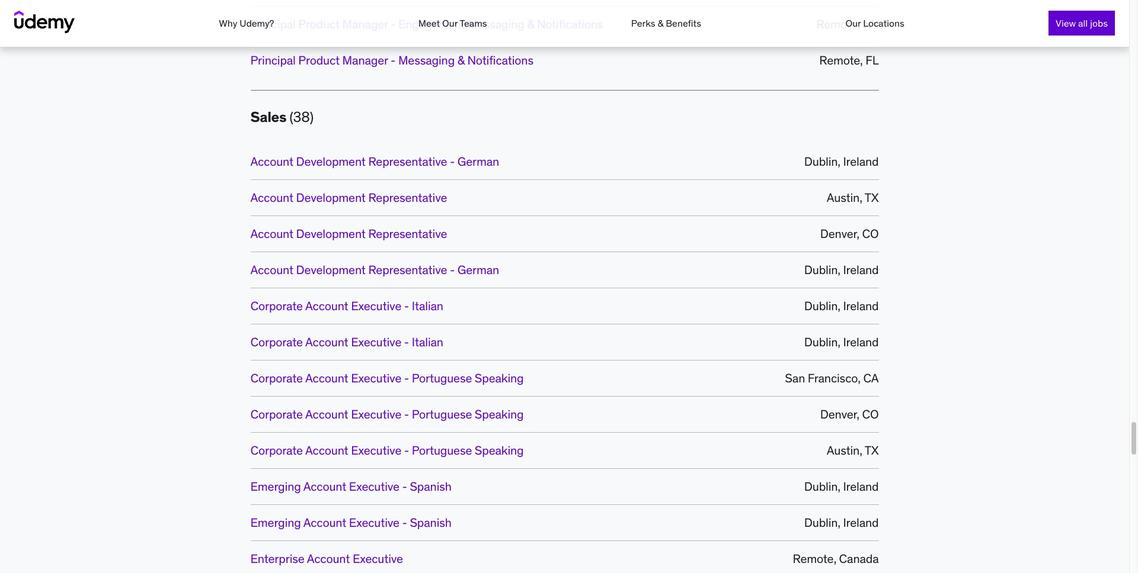 Task type: vqa. For each thing, say whether or not it's contained in the screenshot.
(3)
no



Task type: locate. For each thing, give the bounding box(es) containing it.
3 dublin, from the top
[[804, 299, 841, 314]]

6 dublin, from the top
[[804, 516, 841, 531]]

denver,
[[820, 227, 860, 242], [820, 408, 860, 422]]

2 emerging account executive - spanish from the top
[[251, 516, 452, 531]]

product
[[298, 17, 340, 31], [298, 53, 340, 68]]

0 vertical spatial speaking
[[475, 371, 524, 386]]

jobs
[[1090, 17, 1108, 29]]

& down the meet our teams
[[458, 53, 465, 68]]

0 vertical spatial corporate account executive - italian
[[251, 299, 443, 314]]

1 austin, from the top
[[827, 191, 863, 205]]

austin, tx
[[827, 191, 879, 205], [827, 444, 879, 459]]

udemy image
[[14, 11, 75, 33]]

representative
[[368, 154, 447, 169], [368, 191, 447, 205], [368, 227, 447, 242], [368, 263, 447, 278]]

portuguese
[[412, 371, 472, 386], [412, 408, 472, 422], [412, 444, 472, 459]]

1 representative from the top
[[368, 154, 447, 169]]

1 vertical spatial remote,
[[820, 53, 863, 68]]

austin, tx for account development representative
[[827, 191, 879, 205]]

1 denver, from the top
[[820, 227, 860, 242]]

2 corporate account executive - portuguese speaking from the top
[[251, 408, 524, 422]]

0 vertical spatial manager
[[342, 17, 388, 31]]

0 vertical spatial product
[[298, 17, 340, 31]]

2 portuguese from the top
[[412, 408, 472, 422]]

1 vertical spatial corporate account executive - italian
[[251, 335, 443, 350]]

1 vertical spatial account development representative - german
[[251, 263, 499, 278]]

1 vertical spatial speaking
[[475, 408, 524, 422]]

2 austin, tx from the top
[[827, 444, 879, 459]]

1 vertical spatial account development representative
[[251, 227, 447, 242]]

1 vertical spatial product
[[298, 53, 340, 68]]

perks & benefits link
[[631, 17, 701, 29]]

2 principal from the top
[[251, 53, 296, 68]]

our
[[442, 17, 458, 29], [846, 17, 861, 29]]

5 dublin, ireland from the top
[[804, 480, 879, 495]]

0 vertical spatial spanish
[[410, 480, 452, 495]]

1 horizontal spatial notifications
[[537, 17, 603, 31]]

1 development from the top
[[296, 154, 366, 169]]

1 austin, tx from the top
[[827, 191, 879, 205]]

remote, left fl on the right of page
[[820, 53, 863, 68]]

italian
[[412, 299, 443, 314], [412, 335, 443, 350]]

remote, left ny
[[817, 17, 860, 31]]

3 dublin, ireland from the top
[[804, 299, 879, 314]]

2 product from the top
[[298, 53, 340, 68]]

1 account development representative from the top
[[251, 191, 447, 205]]

austin,
[[827, 191, 863, 205], [827, 444, 863, 459]]

0 vertical spatial austin,
[[827, 191, 863, 205]]

4 representative from the top
[[368, 263, 447, 278]]

account development representative
[[251, 191, 447, 205], [251, 227, 447, 242]]

portuguese for denver, co
[[412, 408, 472, 422]]

2 german from the top
[[458, 263, 499, 278]]

development
[[296, 154, 366, 169], [296, 191, 366, 205], [296, 227, 366, 242], [296, 263, 366, 278]]

1 denver, co from the top
[[820, 227, 879, 242]]

1 vertical spatial austin,
[[827, 444, 863, 459]]

1 co from the top
[[862, 227, 879, 242]]

0 vertical spatial remote,
[[817, 17, 860, 31]]

1 emerging account executive - spanish from the top
[[251, 480, 452, 495]]

product for principal product manager - messaging & notifications
[[298, 53, 340, 68]]

corporate
[[251, 299, 303, 314], [251, 335, 303, 350], [251, 371, 303, 386], [251, 408, 303, 422], [251, 444, 303, 459]]

messaging
[[468, 17, 524, 31], [398, 53, 455, 68]]

1 tx from the top
[[865, 191, 879, 205]]

corporate account executive - italian
[[251, 299, 443, 314], [251, 335, 443, 350]]

2 tx from the top
[[865, 444, 879, 459]]

meet
[[418, 17, 440, 29]]

ireland
[[843, 154, 879, 169], [843, 263, 879, 278], [843, 299, 879, 314], [843, 335, 879, 350], [843, 480, 879, 495], [843, 516, 879, 531]]

5 corporate from the top
[[251, 444, 303, 459]]

2 development from the top
[[296, 191, 366, 205]]

1 vertical spatial denver,
[[820, 408, 860, 422]]

1 vertical spatial principal
[[251, 53, 296, 68]]

1 principal from the top
[[251, 17, 296, 31]]

4 development from the top
[[296, 263, 366, 278]]

1 speaking from the top
[[475, 371, 524, 386]]

1 vertical spatial tx
[[865, 444, 879, 459]]

speaking
[[475, 371, 524, 386], [475, 408, 524, 422], [475, 444, 524, 459]]

1 vertical spatial emerging account executive - spanish
[[251, 516, 452, 531]]

why udemy?
[[219, 17, 274, 29]]

view all jobs
[[1056, 17, 1108, 29]]

0 vertical spatial austin, tx
[[827, 191, 879, 205]]

0 vertical spatial account development representative
[[251, 191, 447, 205]]

corporate account executive - portuguese speaking
[[251, 371, 524, 386], [251, 408, 524, 422], [251, 444, 524, 459]]

2 denver, co from the top
[[820, 408, 879, 422]]

2 account development representative - german from the top
[[251, 263, 499, 278]]

3 portuguese from the top
[[412, 444, 472, 459]]

our locations
[[846, 17, 905, 29]]

executive
[[351, 299, 402, 314], [351, 335, 402, 350], [351, 371, 402, 386], [351, 408, 402, 422], [351, 444, 402, 459], [349, 480, 400, 495], [349, 516, 400, 531], [353, 552, 403, 567]]

1 vertical spatial manager
[[342, 53, 388, 68]]

2 corporate account executive - italian from the top
[[251, 335, 443, 350]]

remote, for remote, canada
[[793, 552, 837, 567]]

product for principal product manager - engagement messaging & notifications
[[298, 17, 340, 31]]

san francisco, ca
[[785, 371, 879, 386]]

our right meet
[[442, 17, 458, 29]]

1 vertical spatial corporate account executive - portuguese speaking
[[251, 408, 524, 422]]

-
[[391, 17, 396, 31], [391, 53, 396, 68], [450, 154, 455, 169], [450, 263, 455, 278], [404, 299, 409, 314], [404, 335, 409, 350], [404, 371, 409, 386], [404, 408, 409, 422], [404, 444, 409, 459], [402, 480, 407, 495], [402, 516, 407, 531]]

6 ireland from the top
[[843, 516, 879, 531]]

emerging
[[251, 480, 301, 495], [251, 516, 301, 531]]

2 account development representative from the top
[[251, 227, 447, 242]]

2 vertical spatial remote,
[[793, 552, 837, 567]]

1 vertical spatial portuguese
[[412, 408, 472, 422]]

remote,
[[817, 17, 860, 31], [820, 53, 863, 68], [793, 552, 837, 567]]

dublin, ireland
[[804, 154, 879, 169], [804, 263, 879, 278], [804, 299, 879, 314], [804, 335, 879, 350], [804, 480, 879, 495], [804, 516, 879, 531]]

2 horizontal spatial &
[[658, 17, 664, 29]]

2 austin, from the top
[[827, 444, 863, 459]]

0 vertical spatial tx
[[865, 191, 879, 205]]

denver, co for account development representative
[[820, 227, 879, 242]]

perks & benefits
[[631, 17, 701, 29]]

2 co from the top
[[862, 408, 879, 422]]

tx for account development representative
[[865, 191, 879, 205]]

0 vertical spatial messaging
[[468, 17, 524, 31]]

dublin,
[[804, 154, 841, 169], [804, 263, 841, 278], [804, 299, 841, 314], [804, 335, 841, 350], [804, 480, 841, 495], [804, 516, 841, 531]]

principal right why
[[251, 17, 296, 31]]

2 corporate from the top
[[251, 335, 303, 350]]

0 vertical spatial denver,
[[820, 227, 860, 242]]

1 vertical spatial co
[[862, 408, 879, 422]]

2 speaking from the top
[[475, 408, 524, 422]]

account
[[251, 154, 293, 169], [251, 191, 293, 205], [251, 227, 293, 242], [251, 263, 293, 278], [305, 299, 348, 314], [305, 335, 348, 350], [305, 371, 348, 386], [305, 408, 348, 422], [305, 444, 348, 459], [303, 480, 346, 495], [303, 516, 346, 531], [307, 552, 350, 567]]

1 emerging from the top
[[251, 480, 301, 495]]

1 dublin, ireland from the top
[[804, 154, 879, 169]]

why udemy? link
[[219, 17, 274, 29]]

engagement
[[398, 17, 465, 31]]

1 horizontal spatial messaging
[[468, 17, 524, 31]]

denver, co
[[820, 227, 879, 242], [820, 408, 879, 422]]

0 vertical spatial italian
[[412, 299, 443, 314]]

& right perks
[[658, 17, 664, 29]]

0 vertical spatial german
[[458, 154, 499, 169]]

1 our from the left
[[442, 17, 458, 29]]

0 vertical spatial denver, co
[[820, 227, 879, 242]]

tx
[[865, 191, 879, 205], [865, 444, 879, 459]]

spanish
[[410, 480, 452, 495], [410, 516, 452, 531]]

0 vertical spatial corporate account executive - portuguese speaking
[[251, 371, 524, 386]]

0 vertical spatial emerging account executive - spanish
[[251, 480, 452, 495]]

0 horizontal spatial our
[[442, 17, 458, 29]]

2 manager from the top
[[342, 53, 388, 68]]

co
[[862, 227, 879, 242], [862, 408, 879, 422]]

5 dublin, from the top
[[804, 480, 841, 495]]

2 vertical spatial speaking
[[475, 444, 524, 459]]

german
[[458, 154, 499, 169], [458, 263, 499, 278]]

1 spanish from the top
[[410, 480, 452, 495]]

manager for messaging
[[342, 53, 388, 68]]

view
[[1056, 17, 1076, 29]]

1 product from the top
[[298, 17, 340, 31]]

notifications
[[537, 17, 603, 31], [467, 53, 534, 68]]

fl
[[866, 53, 879, 68]]

1 vertical spatial german
[[458, 263, 499, 278]]

1 corporate account executive - portuguese speaking from the top
[[251, 371, 524, 386]]

0 vertical spatial principal
[[251, 17, 296, 31]]

3 development from the top
[[296, 227, 366, 242]]

our left ny
[[846, 17, 861, 29]]

1 horizontal spatial our
[[846, 17, 861, 29]]

3 corporate account executive - portuguese speaking from the top
[[251, 444, 524, 459]]

principal for principal product manager - engagement messaging & notifications
[[251, 17, 296, 31]]

denver, co for corporate account executive - portuguese speaking
[[820, 408, 879, 422]]

5 ireland from the top
[[843, 480, 879, 495]]

emerging account executive - spanish
[[251, 480, 452, 495], [251, 516, 452, 531]]

principal
[[251, 17, 296, 31], [251, 53, 296, 68]]

1 vertical spatial italian
[[412, 335, 443, 350]]

0 vertical spatial account development representative - german
[[251, 154, 499, 169]]

1 vertical spatial austin, tx
[[827, 444, 879, 459]]

0 horizontal spatial &
[[458, 53, 465, 68]]

corporate account executive - portuguese speaking for san francisco, ca
[[251, 371, 524, 386]]

manager
[[342, 17, 388, 31], [342, 53, 388, 68]]

&
[[527, 17, 534, 31], [658, 17, 664, 29], [458, 53, 465, 68]]

3 speaking from the top
[[475, 444, 524, 459]]

1 vertical spatial notifications
[[467, 53, 534, 68]]

1 portuguese from the top
[[412, 371, 472, 386]]

canada
[[839, 552, 879, 567]]

principal down udemy?
[[251, 53, 296, 68]]

1 vertical spatial spanish
[[410, 516, 452, 531]]

0 vertical spatial emerging
[[251, 480, 301, 495]]

2 vertical spatial portuguese
[[412, 444, 472, 459]]

4 dublin, ireland from the top
[[804, 335, 879, 350]]

remote, left canada at the bottom right of page
[[793, 552, 837, 567]]

account development representative - german
[[251, 154, 499, 169], [251, 263, 499, 278]]

1 vertical spatial emerging
[[251, 516, 301, 531]]

1 dublin, from the top
[[804, 154, 841, 169]]

speaking for san francisco, ca
[[475, 371, 524, 386]]

1 manager from the top
[[342, 17, 388, 31]]

2 vertical spatial corporate account executive - portuguese speaking
[[251, 444, 524, 459]]

2 denver, from the top
[[820, 408, 860, 422]]

0 horizontal spatial messaging
[[398, 53, 455, 68]]

3 ireland from the top
[[843, 299, 879, 314]]

0 vertical spatial co
[[862, 227, 879, 242]]

& right teams
[[527, 17, 534, 31]]

udemy?
[[240, 17, 274, 29]]

2 ireland from the top
[[843, 263, 879, 278]]

1 italian from the top
[[412, 299, 443, 314]]

san
[[785, 371, 805, 386]]

1 vertical spatial denver, co
[[820, 408, 879, 422]]

remote, ny
[[817, 17, 879, 31]]

0 vertical spatial portuguese
[[412, 371, 472, 386]]



Task type: describe. For each thing, give the bounding box(es) containing it.
all
[[1078, 17, 1088, 29]]

denver, for account development representative
[[820, 227, 860, 242]]

portuguese for san francisco, ca
[[412, 371, 472, 386]]

2 emerging from the top
[[251, 516, 301, 531]]

2 our from the left
[[846, 17, 861, 29]]

account development representative for austin, tx
[[251, 191, 447, 205]]

2 representative from the top
[[368, 191, 447, 205]]

account development representative for denver, co
[[251, 227, 447, 242]]

benefits
[[666, 17, 701, 29]]

meet our teams link
[[418, 17, 487, 29]]

1 horizontal spatial &
[[527, 17, 534, 31]]

enterprise
[[251, 552, 305, 567]]

4 ireland from the top
[[843, 335, 879, 350]]

4 corporate from the top
[[251, 408, 303, 422]]

sales (38)
[[251, 108, 314, 126]]

locations
[[863, 17, 905, 29]]

co for account development representative
[[862, 227, 879, 242]]

speaking for denver, co
[[475, 408, 524, 422]]

teams
[[460, 17, 487, 29]]

corporate account executive - portuguese speaking for denver, co
[[251, 408, 524, 422]]

2 spanish from the top
[[410, 516, 452, 531]]

austin, tx for corporate account executive - portuguese speaking
[[827, 444, 879, 459]]

enterprise account executive
[[251, 552, 403, 567]]

remote, for remote, fl
[[820, 53, 863, 68]]

(38)
[[289, 108, 314, 126]]

sales
[[251, 108, 286, 126]]

austin, for account development representative
[[827, 191, 863, 205]]

6 dublin, ireland from the top
[[804, 516, 879, 531]]

ca
[[864, 371, 879, 386]]

tx for corporate account executive - portuguese speaking
[[865, 444, 879, 459]]

remote, canada
[[793, 552, 879, 567]]

3 representative from the top
[[368, 227, 447, 242]]

view all jobs link
[[1049, 11, 1115, 36]]

portuguese for austin, tx
[[412, 444, 472, 459]]

francisco,
[[808, 371, 861, 386]]

speaking for austin, tx
[[475, 444, 524, 459]]

perks
[[631, 17, 655, 29]]

4 dublin, from the top
[[804, 335, 841, 350]]

principal for principal product manager - messaging & notifications
[[251, 53, 296, 68]]

denver, for corporate account executive - portuguese speaking
[[820, 408, 860, 422]]

3 corporate from the top
[[251, 371, 303, 386]]

1 ireland from the top
[[843, 154, 879, 169]]

remote, fl
[[820, 53, 879, 68]]

co for corporate account executive - portuguese speaking
[[862, 408, 879, 422]]

2 dublin, ireland from the top
[[804, 263, 879, 278]]

corporate account executive - portuguese speaking for austin, tx
[[251, 444, 524, 459]]

manager for engagement
[[342, 17, 388, 31]]

remote, for remote, ny
[[817, 17, 860, 31]]

1 vertical spatial messaging
[[398, 53, 455, 68]]

principal product manager - messaging & notifications
[[251, 53, 534, 68]]

meet our teams
[[418, 17, 487, 29]]

ny
[[863, 17, 879, 31]]

2 italian from the top
[[412, 335, 443, 350]]

2 dublin, from the top
[[804, 263, 841, 278]]

1 account development representative - german from the top
[[251, 154, 499, 169]]

austin, for corporate account executive - portuguese speaking
[[827, 444, 863, 459]]

our locations link
[[846, 17, 905, 29]]

0 vertical spatial notifications
[[537, 17, 603, 31]]

principal product manager - engagement messaging & notifications
[[251, 17, 603, 31]]

why
[[219, 17, 237, 29]]

1 german from the top
[[458, 154, 499, 169]]

1 corporate account executive - italian from the top
[[251, 299, 443, 314]]

1 corporate from the top
[[251, 299, 303, 314]]

0 horizontal spatial notifications
[[467, 53, 534, 68]]



